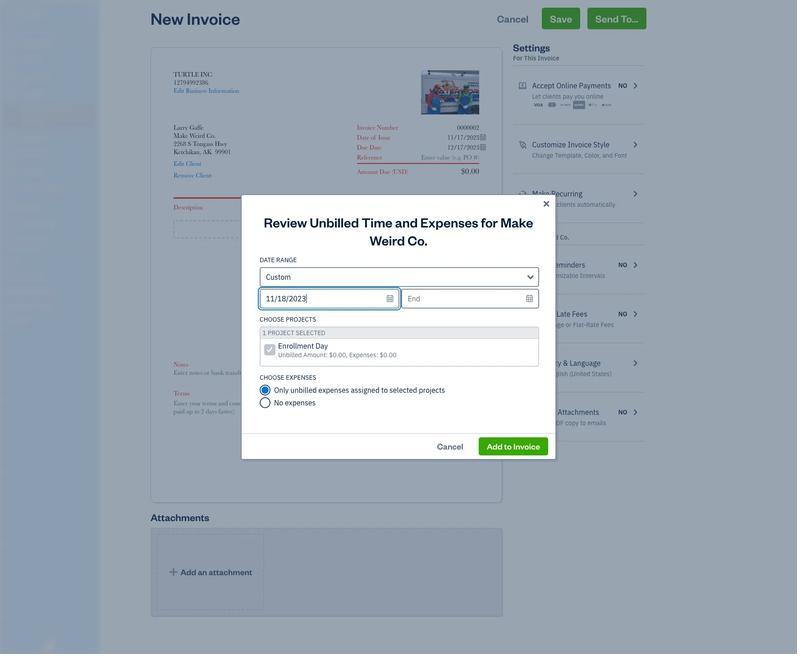 Task type: vqa. For each thing, say whether or not it's contained in the screenshot.
To
yes



Task type: describe. For each thing, give the bounding box(es) containing it.
percentage or flat-rate fees
[[532, 321, 614, 329]]

cancel for save
[[497, 12, 529, 25]]

settings image
[[7, 317, 96, 324]]

usd, english (united states)
[[532, 370, 612, 378]]

report image
[[6, 236, 17, 245]]

invoice number
[[357, 124, 398, 131]]

choose expenses option group
[[260, 374, 539, 409]]

0 vertical spatial expenses
[[318, 386, 349, 395]]

to inside choose expenses option group
[[381, 386, 388, 395]]

pay
[[563, 92, 573, 101]]

$0.00,
[[329, 351, 348, 359]]

you
[[574, 92, 585, 101]]

Enter an Invoice # text field
[[457, 124, 479, 131]]

settings for this invoice
[[513, 41, 559, 62]]

3 chevronright image from the top
[[631, 188, 639, 199]]

selected
[[390, 386, 417, 395]]

line total
[[453, 204, 479, 211]]

only unbilled expenses assigned to selected projects
[[274, 386, 445, 395]]

send for send to...
[[596, 12, 619, 25]]

customize invoice style
[[532, 140, 610, 149]]

emails
[[587, 419, 606, 427]]

let clients pay you online
[[532, 92, 604, 101]]

1 horizontal spatial attachments
[[558, 408, 599, 417]]

bill
[[532, 201, 541, 209]]

invoice image
[[6, 91, 17, 100]]

project image
[[6, 167, 17, 176]]

and for font
[[602, 152, 613, 160]]

1 vertical spatial fees
[[601, 321, 614, 329]]

latereminders image
[[519, 260, 527, 271]]

chevronright image for send reminders
[[631, 260, 639, 271]]

qty
[[424, 204, 434, 211]]

1 horizontal spatial rate
[[586, 321, 599, 329]]

cancel for add to invoice
[[437, 441, 463, 452]]

bank connections image
[[7, 302, 96, 309]]

and for expenses
[[395, 214, 418, 231]]

unbilled inside "1 project selected enrollment day unbilled amount: $0.00, expenses: $0.00"
[[278, 351, 302, 359]]

edit inside larry gaffe make weird co. 2268 s tongass hwy ketchikan, ak  99901 edit client remove client
[[174, 160, 184, 167]]

usd,
[[532, 370, 546, 378]]

dashboard image
[[6, 39, 17, 48]]

usd for amount due ( usd ) request a deposit
[[399, 324, 412, 331]]

weird inside larry gaffe make weird co. 2268 s tongass hwy ketchikan, ak  99901 edit client remove client
[[190, 132, 205, 139]]

late
[[557, 310, 571, 319]]

0 vertical spatial clients
[[543, 92, 561, 101]]

paintbrush image
[[519, 139, 527, 150]]

2 horizontal spatial weird
[[541, 234, 559, 242]]

2268
[[174, 140, 186, 147]]

total inside total amount paid
[[401, 290, 414, 298]]

DATE RANGE field
[[260, 267, 539, 287]]

issue
[[378, 134, 391, 141]]

s
[[188, 140, 191, 147]]

at
[[532, 272, 538, 280]]

no expenses
[[274, 399, 316, 408]]

automatically
[[577, 201, 616, 209]]

flat-
[[573, 321, 586, 329]]

states)
[[592, 370, 612, 378]]

add a discount
[[374, 263, 414, 270]]

latefees image
[[519, 309, 527, 320]]

0 horizontal spatial attachments
[[151, 512, 209, 524]]

recurring
[[551, 189, 583, 198]]

remove client button
[[174, 171, 211, 179]]

for
[[481, 214, 498, 231]]

template,
[[555, 152, 583, 160]]

send to... button
[[587, 8, 647, 29]]

add a line
[[311, 224, 354, 235]]

projects
[[419, 386, 445, 395]]

make inside larry gaffe make weird co. 2268 s tongass hwy ketchikan, ak  99901 edit client remove client
[[174, 132, 188, 139]]

1 vertical spatial client
[[196, 172, 211, 179]]

total amount paid
[[380, 290, 414, 308]]

notes
[[174, 361, 188, 368]]

make inside 'review unbilled time and expenses for make weird co.'
[[501, 214, 533, 231]]

close image
[[542, 199, 551, 210]]

charge
[[532, 310, 555, 319]]

for make weird co.
[[513, 234, 569, 242]]

turtle for turtle inc 12794992386 edit business information
[[174, 71, 199, 78]]

information
[[209, 87, 239, 94]]

due date
[[357, 144, 382, 151]]

visa image
[[532, 101, 544, 110]]

Terms text field
[[174, 399, 479, 416]]

add for add to invoice
[[487, 441, 503, 452]]

date
[[260, 256, 275, 264]]

customize
[[532, 140, 566, 149]]

make up bill
[[532, 189, 550, 198]]

expenses
[[286, 374, 316, 382]]

edit business information button
[[174, 87, 239, 95]]

discover image
[[560, 101, 572, 110]]

currencyandlanguage image
[[519, 358, 527, 369]]

team members image
[[7, 273, 96, 280]]

expenses
[[420, 214, 478, 231]]

language
[[570, 359, 601, 368]]

add to invoice
[[487, 441, 540, 452]]

due for amount due ( usd )
[[380, 168, 390, 175]]

save button
[[542, 8, 580, 29]]

projects
[[286, 316, 316, 324]]

send reminders
[[532, 261, 585, 270]]

) for amount due ( usd ) request a deposit
[[412, 324, 414, 331]]

due for amount due ( usd ) request a deposit
[[385, 324, 396, 331]]

( for amount due ( usd )
[[392, 168, 394, 175]]

choose for choose projects
[[260, 316, 284, 324]]

accept online payments
[[532, 81, 611, 90]]

make up latereminders icon on the top right
[[524, 234, 540, 242]]

usd for amount due ( usd )
[[394, 168, 407, 175]]

hwy
[[215, 140, 227, 147]]

american express image
[[573, 101, 585, 110]]

99901
[[215, 148, 231, 156]]

assigned
[[351, 386, 380, 395]]

invoice inside the add to invoice button
[[513, 441, 540, 452]]

cancel button for add to invoice
[[429, 438, 472, 456]]

expense image
[[6, 150, 17, 159]]

0 vertical spatial date
[[357, 134, 369, 141]]

new invoice
[[151, 8, 240, 29]]

selected
[[296, 329, 325, 337]]

timer image
[[6, 184, 17, 193]]

line inside button
[[337, 224, 354, 235]]

co. inside 'review unbilled time and expenses for make weird co.'
[[408, 232, 428, 249]]

apps image
[[7, 259, 96, 266]]

time
[[362, 214, 393, 231]]

amount due ( usd ) request a deposit
[[363, 324, 414, 340]]

plus image
[[299, 225, 309, 234]]

amount:
[[303, 351, 328, 359]]

no for invoice attachments
[[618, 409, 627, 417]]

only
[[274, 386, 289, 395]]

Start date in MM/DD/YYYY format text field
[[260, 289, 400, 309]]

font
[[614, 152, 627, 160]]

save
[[550, 12, 572, 25]]

Notes text field
[[174, 369, 479, 377]]

intervals
[[580, 272, 605, 280]]

settings
[[513, 41, 550, 54]]



Task type: locate. For each thing, give the bounding box(es) containing it.
2 vertical spatial due
[[385, 324, 396, 331]]

1 vertical spatial usd
[[399, 324, 412, 331]]

0 horizontal spatial co.
[[207, 132, 216, 139]]

1 vertical spatial (
[[398, 324, 399, 331]]

1 vertical spatial inc
[[201, 71, 212, 78]]

0 horizontal spatial (
[[392, 168, 394, 175]]

chart image
[[6, 219, 17, 228]]

inc inside turtle inc owner
[[35, 8, 47, 17]]

gaffe
[[190, 124, 204, 131]]

1 vertical spatial total
[[401, 290, 414, 298]]

&
[[563, 359, 568, 368]]

date left the of
[[357, 134, 369, 141]]

freshbooks image
[[42, 640, 57, 651]]

1 vertical spatial clients
[[557, 201, 576, 209]]

add for add a line
[[311, 224, 328, 235]]

range
[[276, 256, 297, 264]]

1 vertical spatial )
[[412, 324, 414, 331]]

1 horizontal spatial inc
[[201, 71, 212, 78]]

0 vertical spatial inc
[[35, 8, 47, 17]]

cancel button for save
[[489, 8, 537, 29]]

1 vertical spatial and
[[395, 214, 418, 231]]

1 chevronright image from the top
[[631, 358, 639, 369]]

tongass
[[193, 140, 213, 147]]

mastercard image
[[546, 101, 558, 110]]

date
[[357, 134, 369, 141], [369, 144, 382, 151]]

1 horizontal spatial send
[[596, 12, 619, 25]]

1 edit from the top
[[174, 87, 184, 94]]

1 vertical spatial for
[[513, 234, 523, 242]]

1 vertical spatial cancel
[[437, 441, 463, 452]]

fees
[[572, 310, 587, 319], [601, 321, 614, 329]]

to inside button
[[504, 441, 512, 452]]

make recurring
[[532, 189, 583, 198]]

amount for amount due ( usd )
[[357, 168, 378, 175]]

edit client button
[[174, 160, 201, 168]]

no for send reminders
[[618, 261, 627, 269]]

1 vertical spatial cancel button
[[429, 438, 472, 456]]

2 vertical spatial amount
[[363, 324, 384, 331]]

client right remove
[[196, 172, 211, 179]]

client
[[186, 160, 201, 167], [196, 172, 211, 179]]

) for amount due ( usd )
[[407, 168, 408, 175]]

0 horizontal spatial cancel button
[[429, 438, 472, 456]]

no for accept online payments
[[618, 82, 627, 90]]

1
[[262, 329, 266, 337]]

for up latereminders icon on the top right
[[513, 234, 523, 242]]

usd inside amount due ( usd ) request a deposit
[[399, 324, 412, 331]]

add
[[311, 224, 328, 235], [374, 263, 385, 270], [487, 441, 503, 452]]

add an attachment image
[[168, 568, 179, 577]]

send up at
[[532, 261, 549, 270]]

1 vertical spatial amount
[[380, 300, 401, 308]]

client up remove client button
[[186, 160, 201, 167]]

custom
[[266, 273, 291, 282]]

clients down recurring
[[557, 201, 576, 209]]

reference
[[357, 154, 382, 161]]

copy
[[565, 419, 579, 427]]

0 horizontal spatial add
[[311, 224, 328, 235]]

english
[[547, 370, 568, 378]]

turtle inc 12794992386 edit business information
[[174, 71, 239, 94]]

1 vertical spatial edit
[[174, 160, 184, 167]]

0 vertical spatial due
[[357, 144, 368, 151]]

charge late fees
[[532, 310, 587, 319]]

discount
[[391, 263, 414, 270]]

for inside "settings for this invoice"
[[513, 54, 523, 62]]

percentage
[[532, 321, 564, 329]]

$0.00 down reference number text box
[[461, 167, 479, 176]]

a inside amount due ( usd ) request a deposit
[[390, 332, 393, 340]]

2 horizontal spatial a
[[390, 332, 393, 340]]

0 horizontal spatial send
[[532, 261, 549, 270]]

1 horizontal spatial a
[[386, 263, 389, 270]]

0 vertical spatial cancel
[[497, 12, 529, 25]]

expenses up terms text box
[[318, 386, 349, 395]]

1 horizontal spatial (
[[398, 324, 399, 331]]

a right plus icon
[[330, 224, 335, 235]]

currency & language
[[532, 359, 601, 368]]

client image
[[6, 56, 17, 65]]

1 chevronright image from the top
[[631, 80, 639, 91]]

a for discount
[[386, 263, 389, 270]]

inc
[[35, 8, 47, 17], [201, 71, 212, 78]]

amount up request
[[363, 324, 384, 331]]

12794992386
[[174, 79, 208, 86]]

amount down reference
[[357, 168, 378, 175]]

0 vertical spatial unbilled
[[310, 214, 359, 231]]

1 vertical spatial add
[[374, 263, 385, 270]]

number
[[377, 124, 398, 131]]

send left to...
[[596, 12, 619, 25]]

choose inside option group
[[260, 374, 284, 382]]

0 horizontal spatial a
[[330, 224, 335, 235]]

0 horizontal spatial fees
[[572, 310, 587, 319]]

your
[[543, 201, 555, 209]]

0 vertical spatial $0.00
[[461, 167, 479, 176]]

0 horizontal spatial )
[[407, 168, 408, 175]]

let
[[532, 92, 541, 101]]

amount left paid
[[380, 300, 401, 308]]

rate up time
[[377, 204, 389, 211]]

chevronright image
[[631, 80, 639, 91], [631, 139, 639, 150], [631, 188, 639, 199], [631, 260, 639, 271], [631, 309, 639, 320]]

0 vertical spatial (
[[392, 168, 394, 175]]

new
[[151, 8, 184, 29]]

for left the this
[[513, 54, 523, 62]]

due up request a deposit 'button'
[[385, 324, 396, 331]]

0 vertical spatial rate
[[377, 204, 389, 211]]

1 choose from the top
[[260, 316, 284, 324]]

online
[[556, 81, 577, 90]]

1 for from the top
[[513, 54, 523, 62]]

0 vertical spatial add
[[311, 224, 328, 235]]

1 vertical spatial expenses
[[285, 399, 316, 408]]

0 vertical spatial send
[[596, 12, 619, 25]]

co.
[[207, 132, 216, 139], [408, 232, 428, 249], [560, 234, 569, 242]]

weird up 'send reminders'
[[541, 234, 559, 242]]

inc for turtle inc 12794992386 edit business information
[[201, 71, 212, 78]]

choose projects
[[260, 316, 316, 324]]

turtle inside turtle inc 12794992386 edit business information
[[174, 71, 199, 78]]

a for line
[[330, 224, 335, 235]]

currency
[[532, 359, 561, 368]]

rate right or
[[586, 321, 599, 329]]

0 horizontal spatial line
[[337, 224, 354, 235]]

1 horizontal spatial )
[[412, 324, 414, 331]]

1 vertical spatial a
[[386, 263, 389, 270]]

usd
[[394, 168, 407, 175], [399, 324, 412, 331]]

turtle up 12794992386
[[174, 71, 199, 78]]

2 choose from the top
[[260, 374, 284, 382]]

1 horizontal spatial add
[[374, 263, 385, 270]]

Reference Number text field
[[413, 154, 479, 161]]

invoice inside "settings for this invoice"
[[538, 54, 559, 62]]

refresh image
[[519, 188, 527, 199]]

business
[[186, 87, 207, 94]]

choose for choose expenses
[[260, 374, 284, 382]]

invoice attachments
[[532, 408, 599, 417]]

amount inside amount due ( usd ) request a deposit
[[363, 324, 384, 331]]

request a deposit button
[[368, 332, 414, 340]]

edit down 12794992386
[[174, 87, 184, 94]]

0 vertical spatial total
[[466, 204, 479, 211]]

chevronright image for no
[[631, 407, 639, 418]]

payment image
[[6, 133, 17, 142]]

edit inside turtle inc 12794992386 edit business information
[[174, 87, 184, 94]]

0 horizontal spatial to
[[381, 386, 388, 395]]

turtle for turtle inc owner
[[7, 8, 33, 17]]

co. inside larry gaffe make weird co. 2268 s tongass hwy ketchikan, ak  99901 edit client remove client
[[207, 132, 216, 139]]

a
[[330, 224, 335, 235], [386, 263, 389, 270], [390, 332, 393, 340]]

estimate image
[[6, 73, 17, 83]]

items and services image
[[7, 288, 96, 295]]

and right time
[[395, 214, 418, 231]]

turtle up owner
[[7, 8, 33, 17]]

5 chevronright image from the top
[[631, 309, 639, 320]]

unbilled
[[291, 386, 317, 395]]

0 vertical spatial choose
[[260, 316, 284, 324]]

chevronright image for charge late fees
[[631, 309, 639, 320]]

add for add a discount
[[374, 263, 385, 270]]

choose up only
[[260, 374, 284, 382]]

due inside amount due ( usd ) request a deposit
[[385, 324, 396, 331]]

0 vertical spatial fees
[[572, 310, 587, 319]]

enrollment
[[278, 342, 314, 351]]

2 chevronright image from the top
[[631, 139, 639, 150]]

1 vertical spatial line
[[337, 224, 354, 235]]

(united
[[569, 370, 590, 378]]

due up reference
[[357, 144, 368, 151]]

add a line button
[[174, 220, 479, 239]]

$0.00 down end date in mm/dd/yyyy format text box
[[465, 324, 479, 331]]

cancel inside review unbilled time and expenses for make weird co. dialog
[[437, 441, 463, 452]]

ketchikan,
[[174, 148, 201, 156]]

1 horizontal spatial turtle
[[174, 71, 199, 78]]

1 vertical spatial rate
[[586, 321, 599, 329]]

weird down time
[[370, 232, 405, 249]]

rate
[[377, 204, 389, 211], [586, 321, 599, 329]]

chevronright image for accept online payments
[[631, 80, 639, 91]]

1 horizontal spatial cancel
[[497, 12, 529, 25]]

( inside amount due ( usd ) request a deposit
[[398, 324, 399, 331]]

co. up tongass
[[207, 132, 216, 139]]

1 horizontal spatial fees
[[601, 321, 614, 329]]

turtle
[[7, 8, 33, 17], [174, 71, 199, 78]]

0 horizontal spatial inc
[[35, 8, 47, 17]]

0 vertical spatial line
[[453, 204, 465, 211]]

0 horizontal spatial rate
[[377, 204, 389, 211]]

0 vertical spatial client
[[186, 160, 201, 167]]

customizable
[[540, 272, 578, 280]]

main element
[[0, 0, 122, 655]]

expenses down unbilled
[[285, 399, 316, 408]]

co. up reminders
[[560, 234, 569, 242]]

$0.00 for amount due ( usd ) request a deposit
[[465, 324, 479, 331]]

expenses:
[[349, 351, 378, 359]]

choose up 1
[[260, 316, 284, 324]]

money image
[[6, 202, 17, 211]]

larry
[[174, 124, 188, 131]]

1 vertical spatial choose
[[260, 374, 284, 382]]

0 horizontal spatial unbilled
[[278, 351, 302, 359]]

0 vertical spatial chevronright image
[[631, 358, 639, 369]]

0 vertical spatial usd
[[394, 168, 407, 175]]

0 horizontal spatial total
[[401, 290, 414, 298]]

line left time
[[337, 224, 354, 235]]

make down bill
[[501, 214, 533, 231]]

0 vertical spatial )
[[407, 168, 408, 175]]

due
[[357, 144, 368, 151], [380, 168, 390, 175], [385, 324, 396, 331]]

review
[[264, 214, 307, 231]]

to...
[[621, 12, 638, 25]]

color,
[[585, 152, 601, 160]]

inc inside turtle inc 12794992386 edit business information
[[201, 71, 212, 78]]

fees right flat-
[[601, 321, 614, 329]]

unbilled inside 'review unbilled time and expenses for make weird co.'
[[310, 214, 359, 231]]

amount inside total amount paid
[[380, 300, 401, 308]]

0 horizontal spatial and
[[395, 214, 418, 231]]

1 horizontal spatial to
[[504, 441, 512, 452]]

apple pay image
[[587, 101, 599, 110]]

1 horizontal spatial line
[[453, 204, 465, 211]]

1 horizontal spatial expenses
[[318, 386, 349, 395]]

unbilled down enrollment
[[278, 351, 302, 359]]

1 horizontal spatial total
[[466, 204, 479, 211]]

1 horizontal spatial weird
[[370, 232, 405, 249]]

4 no from the top
[[618, 409, 627, 417]]

0 vertical spatial edit
[[174, 87, 184, 94]]

2 for from the top
[[513, 234, 523, 242]]

or
[[566, 321, 572, 329]]

edit up remove
[[174, 160, 184, 167]]

cancel button
[[489, 8, 537, 29], [429, 438, 472, 456]]

this
[[524, 54, 536, 62]]

send inside button
[[596, 12, 619, 25]]

1 vertical spatial unbilled
[[278, 351, 302, 359]]

inc for turtle inc owner
[[35, 8, 47, 17]]

bank image
[[601, 101, 613, 110]]

1 horizontal spatial and
[[602, 152, 613, 160]]

0 horizontal spatial turtle
[[7, 8, 33, 17]]

2 horizontal spatial add
[[487, 441, 503, 452]]

) inside amount due ( usd ) request a deposit
[[412, 324, 414, 331]]

review unbilled time and expenses for make weird co.
[[264, 214, 533, 249]]

total up expenses
[[466, 204, 479, 211]]

add to invoice button
[[479, 438, 548, 456]]

onlinesales image
[[519, 80, 527, 91]]

a left discount
[[386, 263, 389, 270]]

pdf
[[552, 419, 564, 427]]

date down date of issue at the left top of page
[[369, 144, 382, 151]]

add inside review unbilled time and expenses for make weird co. dialog
[[487, 441, 503, 452]]

1 vertical spatial to
[[580, 419, 586, 427]]

1 vertical spatial $0.00
[[465, 324, 479, 331]]

1 vertical spatial turtle
[[174, 71, 199, 78]]

amount due ( usd )
[[357, 168, 408, 175]]

for
[[513, 54, 523, 62], [513, 234, 523, 242]]

date range
[[260, 256, 297, 264]]

line up expenses
[[453, 204, 465, 211]]

$0.00 down request a deposit 'button'
[[380, 351, 397, 359]]

send to...
[[596, 12, 638, 25]]

0 horizontal spatial weird
[[190, 132, 205, 139]]

and
[[602, 152, 613, 160], [395, 214, 418, 231]]

line
[[453, 204, 465, 211], [337, 224, 354, 235]]

clients down accept
[[543, 92, 561, 101]]

0 vertical spatial for
[[513, 54, 523, 62]]

1 vertical spatial date
[[369, 144, 382, 151]]

1 vertical spatial send
[[532, 261, 549, 270]]

amount
[[357, 168, 378, 175], [380, 300, 401, 308], [363, 324, 384, 331]]

2 chevronright image from the top
[[631, 407, 639, 418]]

remove
[[174, 172, 194, 179]]

1 horizontal spatial co.
[[408, 232, 428, 249]]

4 chevronright image from the top
[[631, 260, 639, 271]]

due down reference
[[380, 168, 390, 175]]

1 horizontal spatial unbilled
[[310, 214, 359, 231]]

0 vertical spatial turtle
[[7, 8, 33, 17]]

0 horizontal spatial expenses
[[285, 399, 316, 408]]

$0.00 inside "1 project selected enrollment day unbilled amount: $0.00, expenses: $0.00"
[[380, 351, 397, 359]]

a left deposit
[[390, 332, 393, 340]]

2 horizontal spatial co.
[[560, 234, 569, 242]]

turtle inside turtle inc owner
[[7, 8, 33, 17]]

total up paid
[[401, 290, 414, 298]]

2 vertical spatial $0.00
[[380, 351, 397, 359]]

2 no from the top
[[618, 261, 627, 269]]

and inside 'review unbilled time and expenses for make weird co.'
[[395, 214, 418, 231]]

no for charge late fees
[[618, 310, 627, 318]]

style
[[593, 140, 610, 149]]

amount for amount due ( usd ) request a deposit
[[363, 324, 384, 331]]

2 horizontal spatial to
[[580, 419, 586, 427]]

weird down gaffe at the left of the page
[[190, 132, 205, 139]]

1 no from the top
[[618, 82, 627, 90]]

3 no from the top
[[618, 310, 627, 318]]

0.00
[[468, 290, 479, 298]]

2 edit from the top
[[174, 160, 184, 167]]

unbilled right plus icon
[[310, 214, 359, 231]]

Issue date in MM/DD/YYYY format text field
[[421, 134, 487, 141]]

co. up discount
[[408, 232, 428, 249]]

owner
[[7, 18, 24, 25]]

End date in MM/DD/YYYY format text field
[[402, 289, 539, 309]]

change template, color, and font
[[532, 152, 627, 160]]

make
[[174, 132, 188, 139], [532, 189, 550, 198], [501, 214, 533, 231], [524, 234, 540, 242]]

and down style
[[602, 152, 613, 160]]

1 vertical spatial due
[[380, 168, 390, 175]]

( for amount due ( usd ) request a deposit
[[398, 324, 399, 331]]

review unbilled time and expenses for make weird co. dialog
[[0, 184, 797, 471]]

2 vertical spatial to
[[504, 441, 512, 452]]

paid
[[403, 300, 414, 308]]

2 vertical spatial add
[[487, 441, 503, 452]]

chevronright image for currency & language
[[631, 358, 639, 369]]

accept
[[532, 81, 555, 90]]

fees up flat-
[[572, 310, 587, 319]]

0 vertical spatial cancel button
[[489, 8, 537, 29]]

(
[[392, 168, 394, 175], [398, 324, 399, 331]]

0 vertical spatial attachments
[[558, 408, 599, 417]]

larry gaffe make weird co. 2268 s tongass hwy ketchikan, ak  99901 edit client remove client
[[174, 124, 231, 179]]

0 horizontal spatial cancel
[[437, 441, 463, 452]]

send for send reminders
[[532, 261, 549, 270]]

terms
[[174, 390, 190, 397]]

send
[[596, 12, 619, 25], [532, 261, 549, 270]]

chevronright image
[[631, 358, 639, 369], [631, 407, 639, 418]]

weird inside 'review unbilled time and expenses for make weird co.'
[[370, 232, 405, 249]]

$0.00 for usd
[[461, 167, 479, 176]]

1 vertical spatial chevronright image
[[631, 407, 639, 418]]

make down larry
[[174, 132, 188, 139]]



